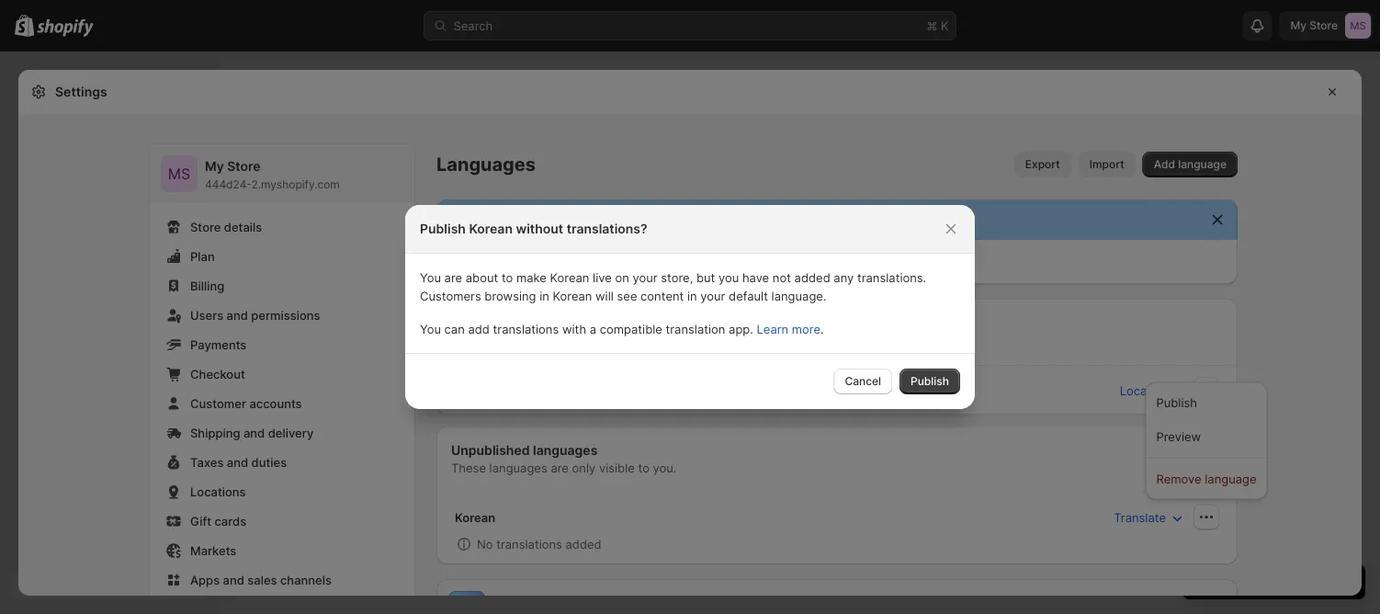 Task type: locate. For each thing, give the bounding box(es) containing it.
1 vertical spatial are
[[551, 461, 569, 475]]

and for delivery
[[244, 426, 265, 440]]

language. down not
[[772, 289, 827, 303]]

1 vertical spatial language
[[1206, 472, 1257, 486]]

2 you from the top
[[420, 322, 441, 336]]

browsing
[[485, 289, 537, 303]]

billing link
[[161, 273, 404, 299]]

added right was
[[540, 212, 576, 227]]

language. inside you are about to make korean live on your store, but you have not added any translations. customers browsing in korean will see content in your default language.
[[772, 289, 827, 303]]

translations down browsing on the top left of the page
[[493, 322, 559, 336]]

language for add language
[[1179, 158, 1227, 171]]

settings dialog
[[18, 70, 1363, 614]]

2 vertical spatial your
[[701, 289, 726, 303]]

no
[[477, 537, 493, 551]]

remove
[[1157, 472, 1202, 486]]

1 you from the top
[[420, 270, 441, 285]]

0 horizontal spatial in
[[490, 334, 500, 348]]

channels
[[280, 573, 332, 587]]

store up 444d24-
[[227, 159, 261, 174]]

1 horizontal spatial translate
[[544, 594, 598, 608]]

languages up markets at left
[[516, 315, 581, 331]]

0 vertical spatial translations
[[493, 322, 559, 336]]

preview
[[1157, 430, 1202, 444]]

1 vertical spatial the
[[503, 334, 522, 348]]

search
[[454, 18, 493, 33]]

store up plan
[[190, 220, 221, 234]]

to up browsing on the top left of the page
[[502, 270, 513, 285]]

0 horizontal spatial visible
[[599, 461, 635, 475]]

your inside settings dialog
[[507, 253, 532, 267]]

0 vertical spatial are
[[445, 270, 463, 285]]

preview link
[[1151, 422, 1263, 452]]

and
[[685, 253, 706, 267], [227, 308, 248, 322], [704, 334, 725, 348], [244, 426, 265, 440], [227, 455, 248, 469], [223, 573, 244, 587]]

sales
[[248, 573, 277, 587]]

0 horizontal spatial store
[[190, 220, 221, 234]]

language
[[1179, 158, 1227, 171], [1206, 472, 1257, 486]]

languages down the unpublished
[[490, 461, 548, 475]]

apps and sales channels link
[[161, 567, 404, 593]]

compatible
[[600, 322, 663, 336]]

content
[[568, 253, 611, 267], [641, 289, 684, 303]]

to left you.
[[639, 461, 650, 475]]

to inside you are about to make korean live on your store, but you have not added any translations. customers browsing in korean will see content in your default language.
[[502, 270, 513, 285]]

in inside published languages active in the markets they've been added to and visible to customers.
[[490, 334, 500, 348]]

in right add
[[490, 334, 500, 348]]

languages up only
[[533, 442, 598, 458]]

import
[[1090, 158, 1125, 171]]

0 vertical spatial visible
[[728, 334, 764, 348]]

translations inside dialog
[[493, 322, 559, 336]]

these
[[451, 461, 486, 475]]

default
[[729, 289, 769, 303]]

shipping and delivery link
[[161, 420, 404, 446]]

locations link
[[161, 479, 404, 505]]

0 horizontal spatial publish
[[420, 221, 466, 237]]

are left only
[[551, 461, 569, 475]]

publish button right cancel button
[[900, 369, 961, 394]]

payments
[[190, 337, 247, 352]]

your down but
[[701, 289, 726, 303]]

language inside button
[[1179, 158, 1227, 171]]

0 vertical spatial content
[[568, 253, 611, 267]]

and right taxes on the left
[[227, 455, 248, 469]]

added inside published languages active in the markets they've been added to and visible to customers.
[[650, 334, 686, 348]]

2 horizontal spatial in
[[688, 289, 697, 303]]

korean,
[[639, 253, 682, 267]]

content inside settings dialog
[[568, 253, 611, 267]]

language down preview link
[[1206, 472, 1257, 486]]

and for duties
[[227, 455, 248, 469]]

languages
[[437, 153, 536, 176]]

learn more link
[[757, 322, 821, 336]]

your down translate your store content into korean, and then publish the language. at the top
[[633, 270, 658, 285]]

translate up about
[[451, 253, 504, 267]]

users
[[190, 308, 224, 322]]

0 vertical spatial your
[[507, 253, 532, 267]]

you
[[420, 270, 441, 285], [420, 322, 441, 336]]

1 vertical spatial language.
[[772, 289, 827, 303]]

shopify translate & adapt link
[[496, 592, 650, 610]]

translate left & at the left bottom of page
[[544, 594, 598, 608]]

a
[[590, 322, 597, 336]]

about
[[466, 270, 499, 285]]

to inside unpublished languages these languages are only visible to you.
[[639, 461, 650, 475]]

0 horizontal spatial content
[[568, 253, 611, 267]]

0 horizontal spatial the
[[503, 334, 522, 348]]

publish up 'preview'
[[1157, 396, 1198, 410]]

publish up about
[[420, 221, 466, 237]]

1 vertical spatial content
[[641, 289, 684, 303]]

1 vertical spatial languages
[[533, 442, 598, 458]]

language. up any
[[804, 253, 859, 267]]

content up the live
[[568, 253, 611, 267]]

1 horizontal spatial are
[[551, 461, 569, 475]]

1 vertical spatial publish
[[911, 375, 950, 388]]

markets
[[525, 334, 570, 348]]

you inside you are about to make korean live on your store, but you have not added any translations. customers browsing in korean will see content in your default language.
[[420, 270, 441, 285]]

2 horizontal spatial publish
[[1157, 396, 1198, 410]]

was
[[513, 212, 537, 227]]

shopify
[[496, 594, 541, 608]]

1 vertical spatial visible
[[599, 461, 635, 475]]

in down but
[[688, 289, 697, 303]]

but
[[697, 270, 716, 285]]

2 vertical spatial publish
[[1157, 396, 1198, 410]]

gift cards link
[[161, 508, 404, 534]]

and inside published languages active in the markets they've been added to and visible to customers.
[[704, 334, 725, 348]]

1 horizontal spatial content
[[641, 289, 684, 303]]

on
[[615, 270, 630, 285]]

visible
[[728, 334, 764, 348], [599, 461, 635, 475]]

1 horizontal spatial your
[[633, 270, 658, 285]]

the left markets at left
[[503, 334, 522, 348]]

0 vertical spatial store
[[227, 159, 261, 174]]

you up customers
[[420, 270, 441, 285]]

are up customers
[[445, 270, 463, 285]]

the inside published languages active in the markets they've been added to and visible to customers.
[[503, 334, 522, 348]]

my
[[205, 159, 224, 174]]

1 vertical spatial translate
[[544, 594, 598, 608]]

your up "make"
[[507, 253, 532, 267]]

2.myshopify.com
[[251, 178, 340, 191]]

1 vertical spatial you
[[420, 322, 441, 336]]

you left 'can'
[[420, 322, 441, 336]]

korean was added successfully. what's next?
[[470, 212, 732, 227]]

are
[[445, 270, 463, 285], [551, 461, 569, 475]]

1 horizontal spatial store
[[227, 159, 261, 174]]

languages for unpublished languages
[[533, 442, 598, 458]]

.
[[821, 322, 824, 336]]

added right not
[[795, 270, 831, 285]]

0 vertical spatial language.
[[804, 253, 859, 267]]

not
[[773, 270, 792, 285]]

0 vertical spatial the
[[782, 253, 801, 267]]

and left app.
[[704, 334, 725, 348]]

language. inside settings dialog
[[804, 253, 859, 267]]

taxes and duties link
[[161, 450, 404, 475]]

and right users
[[227, 308, 248, 322]]

0 horizontal spatial are
[[445, 270, 463, 285]]

visible down default at the right top
[[728, 334, 764, 348]]

published
[[451, 315, 513, 331]]

publish button up preview link
[[1151, 388, 1263, 418]]

delivery
[[268, 426, 314, 440]]

1 vertical spatial store
[[190, 220, 221, 234]]

they've
[[574, 334, 615, 348]]

in down "make"
[[540, 289, 550, 303]]

⌘ k
[[927, 18, 949, 33]]

store
[[535, 253, 564, 267]]

language inside button
[[1206, 472, 1257, 486]]

0 horizontal spatial translate
[[451, 253, 504, 267]]

and right apps
[[223, 573, 244, 587]]

languages
[[516, 315, 581, 331], [533, 442, 598, 458], [490, 461, 548, 475]]

1 vertical spatial your
[[633, 270, 658, 285]]

translations right no
[[497, 537, 563, 551]]

added right been
[[650, 334, 686, 348]]

content down store,
[[641, 289, 684, 303]]

language.
[[804, 253, 859, 267], [772, 289, 827, 303]]

and down customer accounts
[[244, 426, 265, 440]]

are inside unpublished languages these languages are only visible to you.
[[551, 461, 569, 475]]

publish for rightmost publish button
[[1157, 396, 1198, 410]]

2 vertical spatial languages
[[490, 461, 548, 475]]

languages inside published languages active in the markets they've been added to and visible to customers.
[[516, 315, 581, 331]]

translations
[[493, 322, 559, 336], [497, 537, 563, 551]]

1 vertical spatial translations
[[497, 537, 563, 551]]

store details link
[[161, 214, 404, 240]]

0 vertical spatial language
[[1179, 158, 1227, 171]]

0 vertical spatial you
[[420, 270, 441, 285]]

publish right cancel
[[911, 375, 950, 388]]

language right add
[[1179, 158, 1227, 171]]

1 horizontal spatial publish
[[911, 375, 950, 388]]

visible right only
[[599, 461, 635, 475]]

0 vertical spatial languages
[[516, 315, 581, 331]]

1 horizontal spatial visible
[[728, 334, 764, 348]]

0 horizontal spatial your
[[507, 253, 532, 267]]

cancel
[[845, 375, 882, 388]]

store inside the my store 444d24-2.myshopify.com
[[227, 159, 261, 174]]

in
[[540, 289, 550, 303], [688, 289, 697, 303], [490, 334, 500, 348]]

cancel button
[[834, 369, 893, 394]]

successfully.
[[579, 212, 655, 227]]

unpublished languages these languages are only visible to you.
[[451, 442, 677, 475]]

store,
[[661, 270, 693, 285]]

1 horizontal spatial in
[[540, 289, 550, 303]]

the up not
[[782, 253, 801, 267]]



Task type: vqa. For each thing, say whether or not it's contained in the screenshot.
the left the
yes



Task type: describe. For each thing, give the bounding box(es) containing it.
permissions
[[251, 308, 320, 322]]

shipping and delivery
[[190, 426, 314, 440]]

with
[[563, 322, 587, 336]]

checkout
[[190, 367, 245, 381]]

export button
[[1015, 152, 1072, 177]]

users and permissions link
[[161, 302, 404, 328]]

into
[[614, 253, 636, 267]]

customer
[[190, 396, 246, 411]]

are inside you are about to make korean live on your store, but you have not added any translations. customers browsing in korean will see content in your default language.
[[445, 270, 463, 285]]

translations?
[[567, 221, 648, 237]]

have
[[743, 270, 770, 285]]

added inside you are about to make korean live on your store, but you have not added any translations. customers browsing in korean will see content in your default language.
[[795, 270, 831, 285]]

can
[[445, 322, 465, 336]]

export
[[1026, 158, 1061, 171]]

locations
[[190, 485, 246, 499]]

apps and sales channels
[[190, 573, 332, 587]]

language for remove language
[[1206, 472, 1257, 486]]

active
[[451, 334, 487, 348]]

billing
[[190, 279, 225, 293]]

to right app.
[[768, 334, 779, 348]]

remove language button
[[1151, 464, 1263, 494]]

app.
[[729, 322, 754, 336]]

taxes and duties
[[190, 455, 287, 469]]

add language
[[1154, 158, 1227, 171]]

remove language
[[1157, 472, 1257, 486]]

to left app.
[[689, 334, 701, 348]]

publish korean without translations?
[[420, 221, 648, 237]]

gift cards
[[190, 514, 246, 528]]

learn
[[757, 322, 789, 336]]

4.3
[[654, 595, 670, 608]]

translations inside settings dialog
[[497, 537, 563, 551]]

translate your store content into korean, and then publish the language.
[[451, 253, 859, 267]]

no translations added
[[477, 537, 602, 551]]

shop settings menu element
[[150, 144, 415, 614]]

and for permissions
[[227, 308, 248, 322]]

ms button
[[161, 155, 198, 192]]

you.
[[653, 461, 677, 475]]

customers
[[420, 289, 482, 303]]

0 horizontal spatial publish button
[[900, 369, 961, 394]]

my store 444d24-2.myshopify.com
[[205, 159, 340, 191]]

languages for published languages
[[516, 315, 581, 331]]

k
[[941, 18, 949, 33]]

you are about to make korean live on your store, but you have not added any translations. customers browsing in korean will see content in your default language.
[[420, 270, 927, 303]]

plan
[[190, 249, 215, 263]]

publish korean without translations? dialog
[[0, 205, 1381, 409]]

accounts
[[250, 396, 302, 411]]

markets
[[190, 543, 237, 558]]

&
[[601, 594, 609, 608]]

taxes
[[190, 455, 224, 469]]

visible inside unpublished languages these languages are only visible to you.
[[599, 461, 635, 475]]

been
[[618, 334, 646, 348]]

details
[[224, 220, 262, 234]]

0 vertical spatial publish
[[420, 221, 466, 237]]

you
[[719, 270, 739, 285]]

markets link
[[161, 538, 404, 564]]

and up but
[[685, 253, 706, 267]]

my store image
[[161, 155, 198, 192]]

translations.
[[858, 270, 927, 285]]

1 horizontal spatial publish button
[[1151, 388, 1263, 418]]

add
[[468, 322, 490, 336]]

added up shopify translate & adapt 4.3
[[566, 537, 602, 551]]

free
[[687, 594, 710, 608]]

import button
[[1079, 152, 1136, 177]]

add
[[1154, 158, 1176, 171]]

0 vertical spatial translate
[[451, 253, 504, 267]]

users and permissions
[[190, 308, 320, 322]]

2 horizontal spatial your
[[701, 289, 726, 303]]

content inside you are about to make korean live on your store, but you have not added any translations. customers browsing in korean will see content in your default language.
[[641, 289, 684, 303]]

1 horizontal spatial the
[[782, 253, 801, 267]]

what's
[[658, 212, 697, 227]]

next?
[[700, 212, 732, 227]]

adapt
[[612, 594, 647, 608]]

duties
[[252, 455, 287, 469]]

⌘
[[927, 18, 938, 33]]

published languages active in the markets they've been added to and visible to customers.
[[451, 315, 845, 348]]

shipping
[[190, 426, 240, 440]]

payments link
[[161, 332, 404, 358]]

publish
[[738, 253, 779, 267]]

add language button
[[1143, 152, 1238, 177]]

visible inside published languages active in the markets they've been added to and visible to customers.
[[728, 334, 764, 348]]

customers.
[[782, 334, 845, 348]]

you for you can add translations with a compatible translation app. learn more .
[[420, 322, 441, 336]]

checkout link
[[161, 361, 404, 387]]

will
[[596, 289, 614, 303]]

customer accounts
[[190, 396, 302, 411]]

apps
[[190, 573, 220, 587]]

you can add translations with a compatible translation app. learn more .
[[420, 322, 824, 336]]

444d24-
[[205, 178, 251, 191]]

and for sales
[[223, 573, 244, 587]]

publish for publish button to the left
[[911, 375, 950, 388]]

live
[[593, 270, 612, 285]]

shopify image
[[37, 19, 94, 37]]

without
[[516, 221, 564, 237]]

you for you are about to make korean live on your store, but you have not added any translations. customers browsing in korean will see content in your default language.
[[420, 270, 441, 285]]

cards
[[215, 514, 246, 528]]

translation
[[666, 322, 726, 336]]

any
[[834, 270, 854, 285]]



